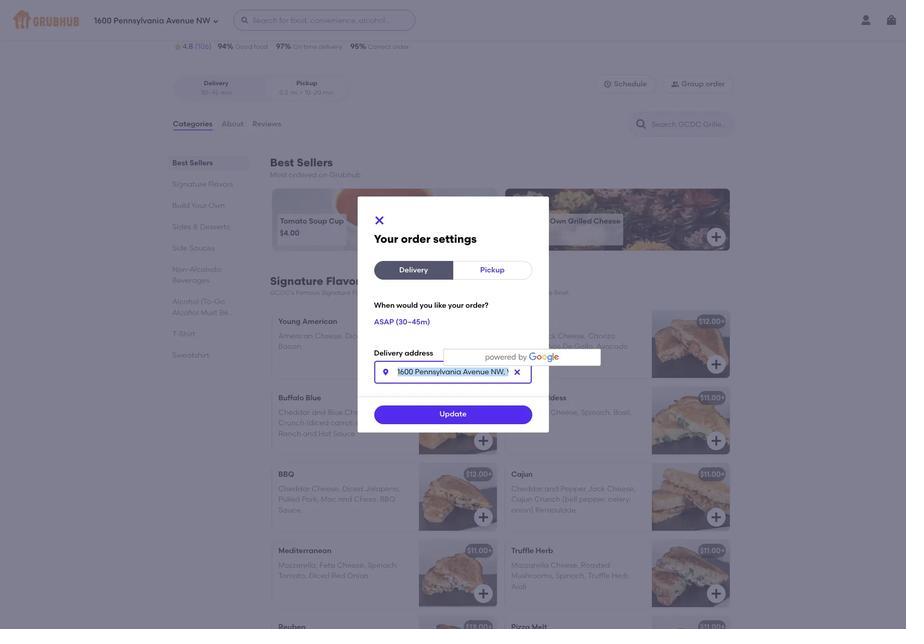 Task type: describe. For each thing, give the bounding box(es) containing it.
mozzarella cheese, spinach, basil, pesto
[[512, 408, 632, 428]]

bar
[[332, 2, 358, 19]]

chorizo
[[589, 332, 616, 341]]

10–20
[[305, 89, 322, 96]]

your for build your own
[[191, 201, 207, 210]]

would
[[397, 301, 418, 310]]

sellers for best sellers
[[190, 159, 213, 168]]

tomato, inside mozzarella, feta cheese, spinach, tomato, diced red onion
[[279, 572, 308, 581]]

own for build your own grilled cheese
[[550, 217, 567, 226]]

a
[[415, 289, 419, 297]]

non-
[[172, 265, 190, 274]]

cup
[[329, 217, 344, 226]]

schedule
[[615, 80, 648, 89]]

onion
[[347, 572, 369, 581]]

flavors for signature flavors
[[208, 180, 233, 189]]

build your own
[[172, 201, 225, 210]]

famous
[[296, 289, 320, 297]]

most
[[270, 171, 287, 180]]

$12.00 + for cheddar cheese, diced jalapeno, pulled pork, mac and chees, bbq sauce
[[466, 470, 493, 479]]

1730 pennsylvania avenue nw button
[[185, 26, 292, 37]]

build your own grilled cheese
[[513, 217, 621, 226]]

1730 pennsylvania avenue nw • (202) 393-4232 • fees
[[186, 27, 374, 36]]

1600 pennsylvania avenue nw
[[94, 16, 211, 25]]

mozzarella cheese, roasted mushrooms, spinach, truffle herb aioli
[[512, 561, 630, 591]]

your for build your own grilled cheese
[[533, 217, 549, 226]]

0 horizontal spatial •
[[294, 27, 297, 36]]

red
[[332, 572, 346, 581]]

nw for 1600 pennsylvania avenue nw
[[196, 16, 211, 25]]

mac inside cheddar cheese, diced jalapeno, pulled pork, mac and chees, bbq sauce
[[321, 496, 337, 504]]

build your own tab
[[172, 200, 245, 211]]

$12.00 + for pepper jack cheese, chorizo crumble, pico de gallo, avocado crema
[[699, 317, 726, 326]]

avenue for 1600 pennsylvania avenue nw
[[166, 16, 194, 25]]

pennsylvania for 1600
[[114, 16, 164, 25]]

american inside american cheese, diced tomato, bacon
[[279, 332, 313, 341]]

+ for cheddar cheese, diced jalapeno, pulled pork, mac and chees, bbq sauce
[[488, 470, 493, 479]]

update button
[[374, 406, 533, 424]]

truffle herb image
[[652, 540, 730, 608]]

$11.00 + for mozzarella, feta cheese, spinach, tomato, diced red onion
[[468, 547, 493, 556]]

pickup 0.2 mi • 10–20 min
[[280, 80, 334, 96]]

cajun inside cheddar and pepper jack cheese, cajun crunch (bell pepper, celery, onion) remoulade
[[512, 496, 533, 504]]

0 vertical spatial bbq
[[279, 470, 294, 479]]

cheese, inside mozzarella, feta cheese, spinach, tomato, diced red onion
[[337, 561, 366, 570]]

onion),
[[381, 419, 405, 428]]

desserts
[[200, 223, 230, 232]]

best for best sellers
[[172, 159, 188, 168]]

your
[[449, 301, 464, 310]]

jack inside cheddar and pepper jack cheese, cajun crunch (bell pepper, celery, onion) remoulade
[[588, 485, 606, 494]]

svg image inside the schedule button
[[604, 80, 613, 89]]

0 vertical spatial american
[[303, 317, 338, 326]]

tomato
[[280, 217, 307, 226]]

pickup for pickup
[[481, 266, 505, 275]]

good food
[[235, 43, 268, 50]]

tomato, inside american cheese, diced tomato, bacon
[[368, 332, 397, 341]]

cheese, inside signature flavors gcdc's famous signature flavors: available as a grilled cheese, patty melt, or mac & cheese bowl.
[[442, 289, 466, 297]]

& inside tab
[[193, 223, 198, 232]]

your order settings
[[374, 233, 477, 246]]

best for best sellers most ordered on grubhub
[[270, 156, 294, 169]]

cajun image
[[652, 463, 730, 531]]

pico
[[546, 343, 561, 351]]

flavors:
[[352, 289, 375, 297]]

group order button
[[663, 75, 734, 94]]

0 vertical spatial herb
[[536, 547, 554, 556]]

$11.00 + for mozzarella cheese, spinach, basil, pesto
[[701, 394, 726, 403]]

group
[[682, 80, 705, 89]]

basil,
[[614, 408, 632, 417]]

address
[[405, 349, 434, 358]]

cheddar for cajun
[[512, 485, 543, 494]]

crunch inside the cheddar and blue cheese, buffalo crunch (diced carrot, celery, onion), ranch and hot sauce
[[279, 419, 305, 428]]

cheese, inside american cheese, diced tomato, bacon
[[315, 332, 344, 341]]

cheese, inside the cheddar and blue cheese, buffalo crunch (diced carrot, celery, onion), ranch and hot sauce
[[345, 408, 374, 417]]

diced for jalapeno,
[[343, 485, 363, 494]]

gcdc's
[[270, 289, 295, 297]]

0 horizontal spatial grilled
[[222, 2, 271, 19]]

sides
[[172, 223, 191, 232]]

pepper jack cheese, chorizo crumble, pico de gallo, avocado crema
[[512, 332, 629, 362]]

onion)
[[512, 506, 534, 515]]

carrot,
[[331, 419, 354, 428]]

feta
[[320, 561, 336, 570]]

cheese inside signature flavors gcdc's famous signature flavors: available as a grilled cheese, patty melt, or mac & cheese bowl.
[[530, 289, 553, 297]]

asap (30–45m) button
[[374, 313, 431, 332]]

pepper,
[[580, 496, 607, 504]]

you
[[420, 301, 433, 310]]

avocado
[[597, 343, 629, 351]]

sweatshirt tab
[[172, 350, 245, 361]]

min inside pickup 0.2 mi • 10–20 min
[[323, 89, 334, 96]]

on
[[319, 171, 328, 180]]

best sellers
[[172, 159, 213, 168]]

southwest image
[[652, 310, 730, 378]]

young
[[279, 317, 301, 326]]

0 vertical spatial truffle
[[512, 547, 534, 556]]

t-shirt
[[172, 330, 195, 339]]

1600
[[94, 16, 112, 25]]

remoulade
[[536, 506, 576, 515]]

$11.00 for mozzarella, feta cheese, spinach, tomato, diced red onion
[[468, 547, 488, 556]]

+ for cheddar and blue cheese, buffalo crunch (diced carrot, celery, onion), ranch and hot sauce
[[488, 394, 493, 403]]

bbq inside cheddar cheese, diced jalapeno, pulled pork, mac and chees, bbq sauce
[[380, 496, 396, 504]]

2 vertical spatial signature
[[322, 289, 351, 297]]

update
[[440, 410, 467, 419]]

(bell
[[563, 496, 578, 504]]

bacon
[[279, 343, 301, 351]]

sweatshirt
[[172, 351, 210, 360]]

0 vertical spatial buffalo
[[279, 394, 304, 403]]

sellers for best sellers most ordered on grubhub
[[297, 156, 333, 169]]

$11.00 for mozzarella cheese, spinach, basil, pesto
[[701, 394, 721, 403]]

best sellers tab
[[172, 158, 245, 169]]

0 vertical spatial cheese
[[275, 2, 329, 19]]

pickup for pickup 0.2 mi • 10–20 min
[[297, 80, 318, 87]]

cheddar and pepper jack cheese, cajun crunch (bell pepper, celery, onion) remoulade
[[512, 485, 636, 515]]

t-
[[172, 330, 179, 339]]

buffalo blue
[[279, 394, 322, 403]]

hot
[[319, 430, 332, 438]]

ordered
[[289, 171, 317, 180]]

94
[[218, 42, 227, 51]]

$11.00 for cheddar and blue cheese, buffalo crunch (diced carrot, celery, onion), ranch and hot sauce
[[468, 394, 488, 403]]

pulled
[[279, 496, 300, 504]]

fees button
[[357, 26, 374, 38]]

alcoholic
[[190, 265, 223, 274]]

about
[[222, 120, 244, 128]]

side sauces tab
[[172, 243, 245, 254]]

$12.00 for cheddar cheese, diced jalapeno, pulled pork, mac and chees, bbq sauce
[[466, 470, 488, 479]]

jack inside "pepper jack cheese, chorizo crumble, pico de gallo, avocado crema"
[[539, 332, 557, 341]]

cheese, inside cheddar cheese, diced jalapeno, pulled pork, mac and chees, bbq sauce
[[312, 485, 341, 494]]

reviews button
[[252, 106, 282, 143]]

buffalo inside the cheddar and blue cheese, buffalo crunch (diced carrot, celery, onion), ranch and hot sauce
[[375, 408, 400, 417]]

2 horizontal spatial •
[[352, 27, 355, 36]]

diced inside mozzarella, feta cheese, spinach, tomato, diced red onion
[[309, 572, 330, 581]]

celery, inside the cheddar and blue cheese, buffalo crunch (diced carrot, celery, onion), ranch and hot sauce
[[356, 419, 379, 428]]

signature flavors gcdc's famous signature flavors: available as a grilled cheese, patty melt, or mac & cheese bowl.
[[270, 275, 571, 297]]

pickup button
[[453, 261, 533, 280]]

reuben image
[[419, 616, 497, 630]]

settings
[[434, 233, 477, 246]]

$11.00 for cheddar and pepper jack cheese, cajun crunch (bell pepper, celery, onion) remoulade
[[701, 470, 721, 479]]

+ for mozzarella cheese, spinach, basil, pesto
[[721, 394, 726, 403]]

cheddar cheese, diced jalapeno, pulled pork, mac and chees, bbq sauce
[[279, 485, 401, 515]]

+ for pepper jack cheese, chorizo crumble, pico de gallo, avocado crema
[[721, 317, 726, 326]]

pizza melt image
[[652, 616, 730, 630]]

1730
[[186, 27, 201, 36]]

fees
[[358, 27, 374, 36]]

Search GCDC Grilled Cheese Bar search field
[[651, 120, 731, 130]]

and inside cheddar cheese, diced jalapeno, pulled pork, mac and chees, bbq sauce
[[338, 496, 352, 504]]

soup
[[309, 217, 327, 226]]

avenue for 1730 pennsylvania avenue nw • (202) 393-4232 • fees
[[250, 27, 276, 36]]



Task type: locate. For each thing, give the bounding box(es) containing it.
sauce down pulled
[[279, 506, 301, 515]]

crumble,
[[512, 343, 544, 351]]

1 horizontal spatial avenue
[[250, 27, 276, 36]]

bbq down jalapeno, at the bottom
[[380, 496, 396, 504]]

1 mozzarella from the top
[[512, 408, 549, 417]]

blue inside the cheddar and blue cheese, buffalo crunch (diced carrot, celery, onion), ranch and hot sauce
[[328, 408, 343, 417]]

delivery for delivery address
[[374, 349, 403, 358]]

delivery up signature flavors gcdc's famous signature flavors: available as a grilled cheese, patty melt, or mac & cheese bowl.
[[400, 266, 428, 275]]

diced up the chees, at bottom left
[[343, 485, 363, 494]]

best inside tab
[[172, 159, 188, 168]]

mozzarella up mushrooms,
[[512, 561, 549, 570]]

sellers inside best sellers most ordered on grubhub
[[297, 156, 333, 169]]

svg image inside main navigation navigation
[[241, 16, 249, 24]]

1 horizontal spatial buffalo
[[375, 408, 400, 417]]

min right 10–20
[[323, 89, 334, 96]]

svg image
[[886, 14, 899, 27], [213, 18, 219, 24], [373, 215, 386, 227], [477, 358, 490, 371], [711, 358, 723, 371], [382, 368, 390, 376], [513, 368, 522, 376], [477, 511, 490, 524], [711, 588, 723, 600]]

2 vertical spatial order
[[401, 233, 431, 246]]

signature left flavors:
[[322, 289, 351, 297]]

delivery up 30–45
[[204, 80, 229, 87]]

mac right or
[[509, 289, 522, 297]]

1 vertical spatial jack
[[588, 485, 606, 494]]

delivery inside button
[[400, 266, 428, 275]]

cheddar inside the cheddar and blue cheese, buffalo crunch (diced carrot, celery, onion), ranch and hot sauce
[[279, 408, 310, 417]]

crunch up ranch
[[279, 419, 305, 428]]

truffle up mushrooms,
[[512, 547, 534, 556]]

nw up 97
[[278, 27, 291, 36]]

nw inside 1730 pennsylvania avenue nw • (202) 393-4232 • fees
[[278, 27, 291, 36]]

1 vertical spatial own
[[550, 217, 567, 226]]

delivery for delivery
[[400, 266, 428, 275]]

pepper inside "pepper jack cheese, chorizo crumble, pico de gallo, avocado crema"
[[512, 332, 537, 341]]

cheddar inside cheddar and pepper jack cheese, cajun crunch (bell pepper, celery, onion) remoulade
[[512, 485, 543, 494]]

avenue inside 1730 pennsylvania avenue nw • (202) 393-4232 • fees
[[250, 27, 276, 36]]

patty
[[468, 289, 484, 297]]

cheese, inside "pepper jack cheese, chorizo crumble, pico de gallo, avocado crema"
[[558, 332, 587, 341]]

0 horizontal spatial pickup
[[297, 80, 318, 87]]

build for build your own
[[172, 201, 190, 210]]

2 cajun from the top
[[512, 496, 533, 504]]

like
[[435, 301, 447, 310]]

tomato soup cup $4.00
[[280, 217, 344, 238]]

about button
[[221, 106, 244, 143]]

avenue
[[166, 16, 194, 25], [250, 27, 276, 36]]

• right 4232
[[352, 27, 355, 36]]

when
[[374, 301, 395, 310]]

order for your
[[401, 233, 431, 246]]

tomato,
[[368, 332, 397, 341], [279, 572, 308, 581]]

own inside 'tab'
[[209, 201, 225, 210]]

sellers
[[297, 156, 333, 169], [190, 159, 213, 168]]

crema
[[512, 353, 536, 362]]

0 horizontal spatial jack
[[539, 332, 557, 341]]

sides & desserts
[[172, 223, 230, 232]]

1 vertical spatial &
[[524, 289, 529, 297]]

2 horizontal spatial your
[[533, 217, 549, 226]]

pickup
[[297, 80, 318, 87], [481, 266, 505, 275]]

goddess
[[535, 394, 567, 403]]

0 vertical spatial &
[[193, 223, 198, 232]]

pickup inside button
[[481, 266, 505, 275]]

and up remoulade
[[545, 485, 559, 494]]

available
[[377, 289, 405, 297]]

0 horizontal spatial own
[[209, 201, 225, 210]]

0 vertical spatial pickup
[[297, 80, 318, 87]]

delivery inside delivery 30–45 min
[[204, 80, 229, 87]]

signature for signature flavors
[[172, 180, 207, 189]]

signature inside tab
[[172, 180, 207, 189]]

cheddar inside cheddar cheese, diced jalapeno, pulled pork, mac and chees, bbq sauce
[[279, 485, 310, 494]]

option group containing delivery 30–45 min
[[172, 75, 351, 101]]

signature down the best sellers
[[172, 180, 207, 189]]

buffalo up ranch
[[279, 394, 304, 403]]

1 min from the left
[[221, 89, 232, 96]]

0 horizontal spatial $12.00 +
[[466, 470, 493, 479]]

1 vertical spatial bbq
[[380, 496, 396, 504]]

1 vertical spatial build
[[513, 217, 531, 226]]

grubhub
[[330, 171, 361, 180]]

sauce inside cheddar cheese, diced jalapeno, pulled pork, mac and chees, bbq sauce
[[279, 506, 301, 515]]

on time delivery
[[293, 43, 342, 50]]

order for correct
[[393, 43, 409, 50]]

1 vertical spatial flavors
[[326, 275, 366, 288]]

flavors inside tab
[[208, 180, 233, 189]]

avenue inside main navigation navigation
[[166, 16, 194, 25]]

0 horizontal spatial $12.00
[[466, 470, 488, 479]]

spinach, inside mozzarella, feta cheese, spinach, tomato, diced red onion
[[368, 561, 399, 570]]

good
[[235, 43, 253, 50]]

cheese, inside mozzarella cheese, roasted mushrooms, spinach, truffle herb aioli
[[551, 561, 580, 570]]

best up signature flavors
[[172, 159, 188, 168]]

1 horizontal spatial own
[[550, 217, 567, 226]]

jalapeno,
[[365, 485, 401, 494]]

sides & desserts tab
[[172, 222, 245, 233]]

1 vertical spatial $12.00 +
[[466, 470, 493, 479]]

diced inside american cheese, diced tomato, bacon
[[345, 332, 366, 341]]

signature up famous
[[270, 275, 324, 288]]

& right or
[[524, 289, 529, 297]]

time
[[304, 43, 317, 50]]

spinach, left basil, in the right of the page
[[581, 408, 612, 417]]

0 vertical spatial cajun
[[512, 470, 533, 479]]

(30–45m)
[[396, 318, 431, 327]]

search icon image
[[636, 118, 648, 131]]

crunch inside cheddar and pepper jack cheese, cajun crunch (bell pepper, celery, onion) remoulade
[[535, 496, 561, 504]]

0 horizontal spatial sellers
[[190, 159, 213, 168]]

$11.00 + for cheddar and pepper jack cheese, cajun crunch (bell pepper, celery, onion) remoulade
[[701, 470, 726, 479]]

1 vertical spatial truffle
[[589, 572, 611, 581]]

1 horizontal spatial crunch
[[535, 496, 561, 504]]

celery, inside cheddar and pepper jack cheese, cajun crunch (bell pepper, celery, onion) remoulade
[[609, 496, 632, 504]]

1 vertical spatial pepper
[[561, 485, 587, 494]]

1 vertical spatial celery,
[[609, 496, 632, 504]]

2 vertical spatial grilled
[[420, 289, 440, 297]]

1 horizontal spatial truffle
[[589, 572, 611, 581]]

0 vertical spatial blue
[[306, 394, 322, 403]]

nw for 1730 pennsylvania avenue nw • (202) 393-4232 • fees
[[278, 27, 291, 36]]

grilled inside button
[[569, 217, 592, 226]]

mediterranean image
[[419, 540, 497, 608]]

• right mi on the top left of the page
[[300, 89, 303, 96]]

0 horizontal spatial best
[[172, 159, 188, 168]]

buffalo up 'onion),'
[[375, 408, 400, 417]]

0 horizontal spatial truffle
[[512, 547, 534, 556]]

pickup inside pickup 0.2 mi • 10–20 min
[[297, 80, 318, 87]]

0 vertical spatial nw
[[196, 16, 211, 25]]

1 vertical spatial tomato,
[[279, 572, 308, 581]]

0 vertical spatial celery,
[[356, 419, 379, 428]]

diced down feta
[[309, 572, 330, 581]]

$12.00
[[699, 317, 721, 326], [466, 470, 488, 479]]

0 vertical spatial pennsylvania
[[114, 16, 164, 25]]

beverages
[[172, 276, 210, 285]]

flavors up flavors:
[[326, 275, 366, 288]]

min right 30–45
[[221, 89, 232, 96]]

mozzarella, feta cheese, spinach, tomato, diced red onion
[[279, 561, 399, 581]]

nw inside main navigation navigation
[[196, 16, 211, 25]]

0 vertical spatial diced
[[345, 332, 366, 341]]

+ for mozzarella cheese, roasted mushrooms, spinach, truffle herb aioli
[[721, 547, 726, 556]]

order up delivery button
[[401, 233, 431, 246]]

nw up 1730
[[196, 16, 211, 25]]

0 horizontal spatial pennsylvania
[[114, 16, 164, 25]]

cheese inside build your own grilled cheese button
[[594, 217, 621, 226]]

sellers up on
[[297, 156, 333, 169]]

$11.00 + for mozzarella cheese, roasted mushrooms, spinach, truffle herb aioli
[[701, 547, 726, 556]]

$11.00 + for cheddar and blue cheese, buffalo crunch (diced carrot, celery, onion), ranch and hot sauce
[[468, 394, 493, 403]]

de
[[563, 343, 573, 351]]

cheese,
[[442, 289, 466, 297], [315, 332, 344, 341], [558, 332, 587, 341], [345, 408, 374, 417], [551, 408, 580, 417], [312, 485, 341, 494], [608, 485, 636, 494], [337, 561, 366, 570], [551, 561, 580, 570]]

•
[[294, 27, 297, 36], [352, 27, 355, 36], [300, 89, 303, 96]]

0 vertical spatial $12.00
[[699, 317, 721, 326]]

asap (30–45m)
[[374, 318, 431, 327]]

sauce inside the cheddar and blue cheese, buffalo crunch (diced carrot, celery, onion), ranch and hot sauce
[[333, 430, 356, 438]]

cheese, inside mozzarella cheese, spinach, basil, pesto
[[551, 408, 580, 417]]

pennsylvania right the "1600" at the left
[[114, 16, 164, 25]]

truffle
[[512, 547, 534, 556], [589, 572, 611, 581]]

1 horizontal spatial best
[[270, 156, 294, 169]]

1 horizontal spatial celery,
[[609, 496, 632, 504]]

tab
[[172, 297, 245, 318]]

• left the (202)
[[294, 27, 297, 36]]

spinach, up the onion
[[368, 561, 399, 570]]

1 horizontal spatial pickup
[[481, 266, 505, 275]]

1 vertical spatial mac
[[321, 496, 337, 504]]

green goddess
[[512, 394, 567, 403]]

mozzarella for green
[[512, 408, 549, 417]]

tomato, down mozzarella,
[[279, 572, 308, 581]]

cheddar
[[279, 408, 310, 417], [279, 485, 310, 494], [512, 485, 543, 494]]

flavors inside signature flavors gcdc's famous signature flavors: available as a grilled cheese, patty melt, or mac & cheese bowl.
[[326, 275, 366, 288]]

1 vertical spatial nw
[[278, 27, 291, 36]]

Search Address search field
[[374, 361, 532, 384]]

2 vertical spatial your
[[374, 233, 399, 246]]

mediterranean
[[279, 547, 332, 556]]

0 horizontal spatial buffalo
[[279, 394, 304, 403]]

0 vertical spatial flavors
[[208, 180, 233, 189]]

buffalo
[[279, 394, 304, 403], [375, 408, 400, 417]]

as
[[406, 289, 413, 297]]

build for build your own grilled cheese
[[513, 217, 531, 226]]

and down (diced
[[303, 430, 317, 438]]

best up most
[[270, 156, 294, 169]]

mushrooms,
[[512, 572, 554, 581]]

2 vertical spatial delivery
[[374, 349, 403, 358]]

sauce
[[333, 430, 356, 438], [279, 506, 301, 515]]

and left the chees, at bottom left
[[338, 496, 352, 504]]

0 horizontal spatial tomato,
[[279, 572, 308, 581]]

cheddar up pulled
[[279, 485, 310, 494]]

1 horizontal spatial $12.00
[[699, 317, 721, 326]]

pickup up melt,
[[481, 266, 505, 275]]

1 horizontal spatial $12.00 +
[[699, 317, 726, 326]]

0 horizontal spatial avenue
[[166, 16, 194, 25]]

pepper up (bell
[[561, 485, 587, 494]]

bowl.
[[555, 289, 571, 297]]

and up (diced
[[312, 408, 326, 417]]

when would you like your order?
[[374, 301, 489, 310]]

0.2
[[280, 89, 288, 96]]

gcdc grilled cheese bar
[[172, 2, 358, 19]]

people icon image
[[672, 80, 680, 89]]

cheddar up onion)
[[512, 485, 543, 494]]

0 vertical spatial mozzarella
[[512, 408, 549, 417]]

mozzarella for truffle
[[512, 561, 549, 570]]

mozzarella inside mozzarella cheese, spinach, basil, pesto
[[512, 408, 549, 417]]

signature
[[172, 180, 207, 189], [270, 275, 324, 288], [322, 289, 351, 297]]

delivery left address
[[374, 349, 403, 358]]

1 vertical spatial mozzarella
[[512, 561, 549, 570]]

diced down flavors:
[[345, 332, 366, 341]]

american up american cheese, diced tomato, bacon
[[303, 317, 338, 326]]

1 vertical spatial american
[[279, 332, 313, 341]]

1 horizontal spatial mac
[[509, 289, 522, 297]]

pennsylvania inside 1730 pennsylvania avenue nw • (202) 393-4232 • fees
[[202, 27, 248, 36]]

mi
[[291, 89, 298, 96]]

pickup up 10–20
[[297, 80, 318, 87]]

(106)
[[195, 42, 212, 51]]

$11.00 for mozzarella cheese, roasted mushrooms, spinach, truffle herb aioli
[[701, 547, 721, 556]]

$4.00
[[280, 229, 300, 238]]

pepper up "crumble," at bottom
[[512, 332, 537, 341]]

pennsylvania up 94
[[202, 27, 248, 36]]

svg image
[[241, 16, 249, 24], [604, 80, 613, 89], [477, 231, 490, 244], [711, 231, 723, 244], [477, 435, 490, 447], [711, 435, 723, 447], [711, 511, 723, 524], [477, 588, 490, 600]]

correct order
[[368, 43, 409, 50]]

signature flavors tab
[[172, 179, 245, 190]]

avenue up 1730
[[166, 16, 194, 25]]

side
[[172, 244, 188, 253]]

side sauces
[[172, 244, 215, 253]]

1 cajun from the top
[[512, 470, 533, 479]]

melt,
[[485, 289, 500, 297]]

mozzarella up pesto
[[512, 408, 549, 417]]

spinach, inside mozzarella cheese, spinach, basil, pesto
[[581, 408, 612, 417]]

blue up (diced
[[306, 394, 322, 403]]

sellers up signature flavors
[[190, 159, 213, 168]]

bbq up pulled
[[279, 470, 294, 479]]

mozzarella,
[[279, 561, 318, 570]]

order right correct on the top left
[[393, 43, 409, 50]]

food
[[254, 43, 268, 50]]

1 vertical spatial cajun
[[512, 496, 533, 504]]

correct
[[368, 43, 391, 50]]

0 horizontal spatial &
[[193, 223, 198, 232]]

spinach,
[[581, 408, 612, 417], [368, 561, 399, 570], [556, 572, 587, 581]]

1 horizontal spatial pennsylvania
[[202, 27, 248, 36]]

signature flavors
[[172, 180, 233, 189]]

flavors up build your own 'tab'
[[208, 180, 233, 189]]

pepper
[[512, 332, 537, 341], [561, 485, 587, 494]]

& right the sides
[[193, 223, 198, 232]]

0 horizontal spatial mac
[[321, 496, 337, 504]]

mozzarella
[[512, 408, 549, 417], [512, 561, 549, 570]]

order?
[[466, 301, 489, 310]]

truffle inside mozzarella cheese, roasted mushrooms, spinach, truffle herb aioli
[[589, 572, 611, 581]]

min inside delivery 30–45 min
[[221, 89, 232, 96]]

$12.00 for pepper jack cheese, chorizo crumble, pico de gallo, avocado crema
[[699, 317, 721, 326]]

0 horizontal spatial your
[[191, 201, 207, 210]]

blue up carrot,
[[328, 408, 343, 417]]

order inside group order button
[[706, 80, 726, 89]]

0 horizontal spatial cheese
[[275, 2, 329, 19]]

sellers inside tab
[[190, 159, 213, 168]]

your inside 'tab'
[[191, 201, 207, 210]]

and
[[312, 408, 326, 417], [303, 430, 317, 438], [545, 485, 559, 494], [338, 496, 352, 504]]

american up bacon
[[279, 332, 313, 341]]

1 vertical spatial pickup
[[481, 266, 505, 275]]

young american image
[[419, 310, 497, 378]]

herb inside mozzarella cheese, roasted mushrooms, spinach, truffle herb aioli
[[612, 572, 630, 581]]

main navigation navigation
[[0, 0, 907, 41]]

celery,
[[356, 419, 379, 428], [609, 496, 632, 504]]

0 vertical spatial signature
[[172, 180, 207, 189]]

1 horizontal spatial jack
[[588, 485, 606, 494]]

0 vertical spatial avenue
[[166, 16, 194, 25]]

celery, right pepper,
[[609, 496, 632, 504]]

2 min from the left
[[323, 89, 334, 96]]

categories
[[173, 120, 213, 128]]

spinach, down "roasted"
[[556, 572, 587, 581]]

celery, right carrot,
[[356, 419, 379, 428]]

2 vertical spatial cheese
[[530, 289, 553, 297]]

1 vertical spatial buffalo
[[375, 408, 400, 417]]

cheese, inside cheddar and pepper jack cheese, cajun crunch (bell pepper, celery, onion) remoulade
[[608, 485, 636, 494]]

1 vertical spatial sauce
[[279, 506, 301, 515]]

& inside signature flavors gcdc's famous signature flavors: available as a grilled cheese, patty melt, or mac & cheese bowl.
[[524, 289, 529, 297]]

build inside button
[[513, 217, 531, 226]]

star icon image
[[172, 42, 183, 52]]

delivery for delivery 30–45 min
[[204, 80, 229, 87]]

order right group
[[706, 80, 726, 89]]

0 vertical spatial $12.00 +
[[699, 317, 726, 326]]

+ for mozzarella, feta cheese, spinach, tomato, diced red onion
[[488, 547, 493, 556]]

best
[[270, 156, 294, 169], [172, 159, 188, 168]]

1 horizontal spatial build
[[513, 217, 531, 226]]

0 vertical spatial spinach,
[[581, 408, 612, 417]]

or
[[502, 289, 508, 297]]

393-
[[318, 27, 334, 36]]

cheddar for crunch
[[279, 408, 310, 417]]

gallo,
[[575, 343, 595, 351]]

best sellers most ordered on grubhub
[[270, 156, 361, 180]]

0 vertical spatial your
[[191, 201, 207, 210]]

build inside 'tab'
[[172, 201, 190, 210]]

crunch up remoulade
[[535, 496, 561, 504]]

1 horizontal spatial cheese
[[530, 289, 553, 297]]

diced inside cheddar cheese, diced jalapeno, pulled pork, mac and chees, bbq sauce
[[343, 485, 363, 494]]

1 horizontal spatial nw
[[278, 27, 291, 36]]

1 vertical spatial cheese
[[594, 217, 621, 226]]

1 horizontal spatial tomato,
[[368, 332, 397, 341]]

delivery address
[[374, 349, 434, 358]]

2 mozzarella from the top
[[512, 561, 549, 570]]

signature for signature flavors gcdc's famous signature flavors: available as a grilled cheese, patty melt, or mac & cheese bowl.
[[270, 275, 324, 288]]

pork,
[[302, 496, 319, 504]]

tomato, down asap
[[368, 332, 397, 341]]

1 horizontal spatial pepper
[[561, 485, 587, 494]]

1 horizontal spatial sellers
[[297, 156, 333, 169]]

order for group
[[706, 80, 726, 89]]

buffalo blue image
[[419, 387, 497, 455]]

1 vertical spatial pennsylvania
[[202, 27, 248, 36]]

0 vertical spatial crunch
[[279, 419, 305, 428]]

1 horizontal spatial your
[[374, 233, 399, 246]]

mac inside signature flavors gcdc's famous signature flavors: available as a grilled cheese, patty melt, or mac & cheese bowl.
[[509, 289, 522, 297]]

0 vertical spatial mac
[[509, 289, 522, 297]]

0 horizontal spatial celery,
[[356, 419, 379, 428]]

pennsylvania inside main navigation navigation
[[114, 16, 164, 25]]

blue
[[306, 394, 322, 403], [328, 408, 343, 417]]

4232
[[334, 27, 350, 36]]

jack up pepper,
[[588, 485, 606, 494]]

pennsylvania for 1730
[[202, 27, 248, 36]]

sauce down carrot,
[[333, 430, 356, 438]]

+
[[721, 317, 726, 326], [488, 394, 493, 403], [721, 394, 726, 403], [488, 470, 493, 479], [721, 470, 726, 479], [488, 547, 493, 556], [721, 547, 726, 556]]

jack up pico
[[539, 332, 557, 341]]

$11.00
[[468, 394, 488, 403], [701, 394, 721, 403], [701, 470, 721, 479], [468, 547, 488, 556], [701, 547, 721, 556]]

diced
[[345, 332, 366, 341], [343, 485, 363, 494], [309, 572, 330, 581]]

sauces
[[190, 244, 215, 253]]

0 vertical spatial order
[[393, 43, 409, 50]]

cajun
[[512, 470, 533, 479], [512, 496, 533, 504]]

and inside cheddar and pepper jack cheese, cajun crunch (bell pepper, celery, onion) remoulade
[[545, 485, 559, 494]]

+ for cheddar and pepper jack cheese, cajun crunch (bell pepper, celery, onion) remoulade
[[721, 470, 726, 479]]

0 horizontal spatial crunch
[[279, 419, 305, 428]]

own inside button
[[550, 217, 567, 226]]

0 horizontal spatial sauce
[[279, 506, 301, 515]]

1 horizontal spatial herb
[[612, 572, 630, 581]]

flavors for signature flavors gcdc's famous signature flavors: available as a grilled cheese, patty melt, or mac & cheese bowl.
[[326, 275, 366, 288]]

bbq image
[[419, 463, 497, 531]]

spinach, inside mozzarella cheese, roasted mushrooms, spinach, truffle herb aioli
[[556, 572, 587, 581]]

best inside best sellers most ordered on grubhub
[[270, 156, 294, 169]]

2 vertical spatial diced
[[309, 572, 330, 581]]

1 vertical spatial diced
[[343, 485, 363, 494]]

delivery 30–45 min
[[201, 80, 232, 96]]

mozzarella inside mozzarella cheese, roasted mushrooms, spinach, truffle herb aioli
[[512, 561, 549, 570]]

cheddar for pork,
[[279, 485, 310, 494]]

option group
[[172, 75, 351, 101]]

avenue up food
[[250, 27, 276, 36]]

t-shirt tab
[[172, 329, 245, 340]]

0 horizontal spatial blue
[[306, 394, 322, 403]]

0 horizontal spatial nw
[[196, 16, 211, 25]]

cheddar down the buffalo blue
[[279, 408, 310, 417]]

non-alcoholic beverages tab
[[172, 264, 245, 286]]

pepper inside cheddar and pepper jack cheese, cajun crunch (bell pepper, celery, onion) remoulade
[[561, 485, 587, 494]]

1 vertical spatial crunch
[[535, 496, 561, 504]]

truffle down "roasted"
[[589, 572, 611, 581]]

0 vertical spatial build
[[172, 201, 190, 210]]

green goddess image
[[652, 387, 730, 455]]

mac right pork,
[[321, 496, 337, 504]]

grilled inside signature flavors gcdc's famous signature flavors: available as a grilled cheese, patty melt, or mac & cheese bowl.
[[420, 289, 440, 297]]

1 vertical spatial spinach,
[[368, 561, 399, 570]]

your inside button
[[533, 217, 549, 226]]

0 horizontal spatial bbq
[[279, 470, 294, 479]]

1 vertical spatial signature
[[270, 275, 324, 288]]

asap
[[374, 318, 394, 327]]

aioli
[[512, 583, 527, 591]]

• inside pickup 0.2 mi • 10–20 min
[[300, 89, 303, 96]]

own for build your own
[[209, 201, 225, 210]]

delivery
[[319, 43, 342, 50]]

1 horizontal spatial bbq
[[380, 496, 396, 504]]

diced for tomato,
[[345, 332, 366, 341]]



Task type: vqa. For each thing, say whether or not it's contained in the screenshot.


